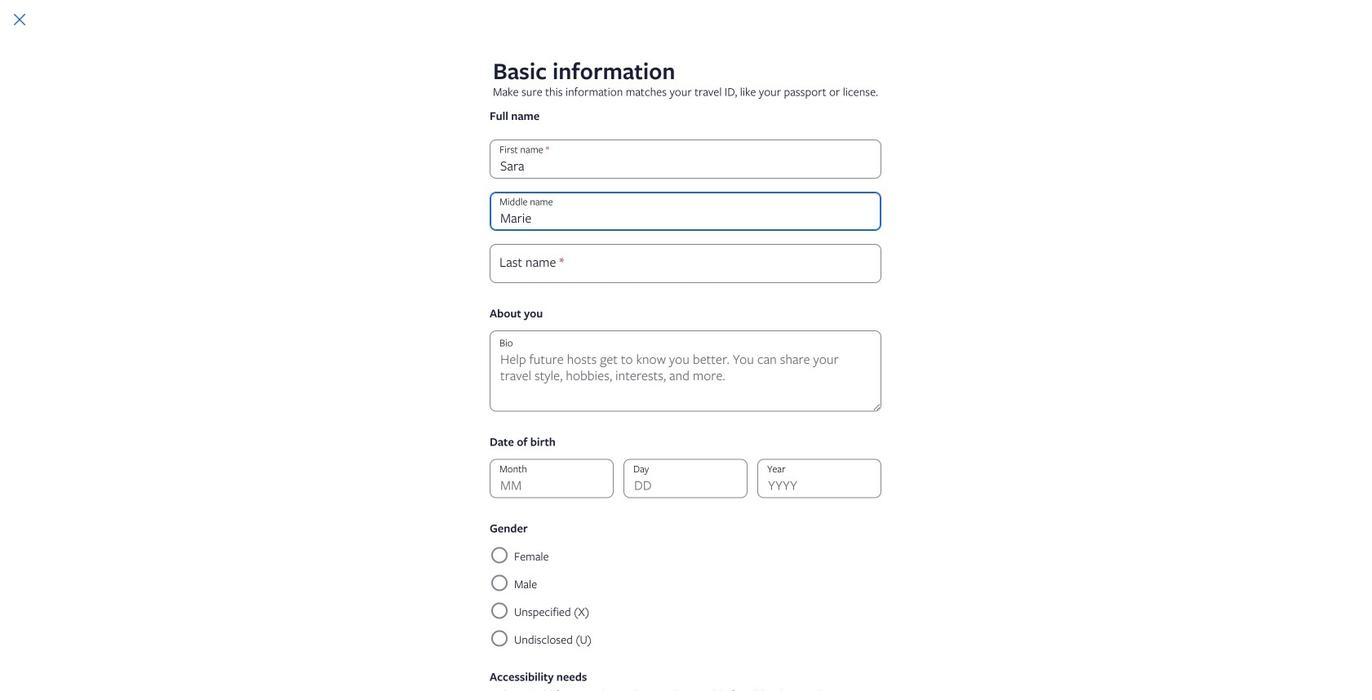 Task type: vqa. For each thing, say whether or not it's contained in the screenshot.
the DD telephone field
yes



Task type: locate. For each thing, give the bounding box(es) containing it.
main content
[[483, 78, 1175, 666]]

None text field
[[490, 244, 881, 283]]

MM telephone field
[[490, 459, 614, 498]]

None text field
[[490, 140, 881, 179], [490, 192, 881, 231], [490, 140, 881, 179], [490, 192, 881, 231]]

dialog
[[0, 0, 1371, 691]]



Task type: describe. For each thing, give the bounding box(es) containing it.
close image
[[10, 10, 29, 29]]

Help future hosts get to know you better. You can share your travel style, hobbies, interests, and more. text field
[[490, 331, 881, 412]]

DD telephone field
[[624, 459, 748, 498]]

YYYY telephone field
[[757, 459, 881, 498]]



